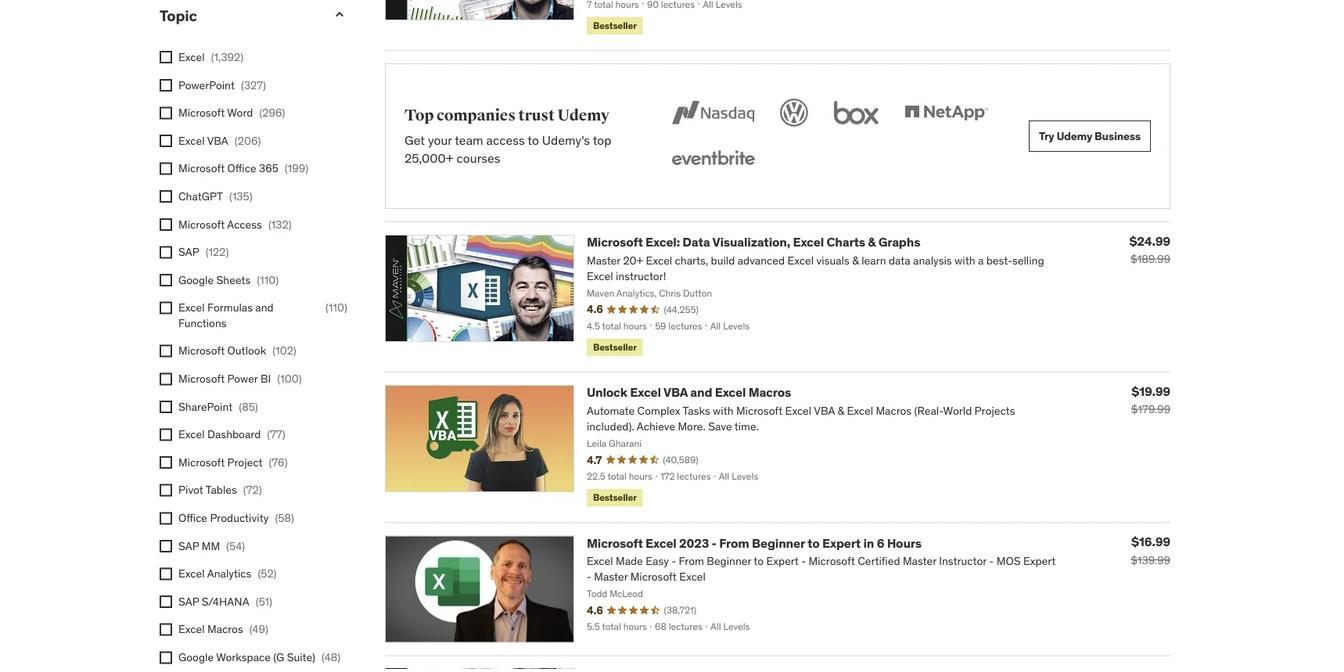 Task type: describe. For each thing, give the bounding box(es) containing it.
microsoft for microsoft word (296)
[[178, 106, 225, 120]]

$24.99 $189.99
[[1130, 233, 1171, 266]]

hours
[[887, 535, 922, 551]]

microsoft power bi (100)
[[178, 372, 302, 386]]

(132)
[[268, 217, 292, 231]]

(77)
[[267, 427, 285, 441]]

1 horizontal spatial macros
[[749, 384, 791, 400]]

(102)
[[273, 344, 296, 358]]

microsoft access (132)
[[178, 217, 292, 231]]

1 horizontal spatial and
[[691, 384, 712, 400]]

0 vertical spatial vba
[[207, 133, 228, 148]]

chatgpt (135)
[[178, 189, 253, 203]]

project
[[227, 455, 263, 469]]

top
[[593, 132, 612, 148]]

2023
[[679, 535, 709, 551]]

power
[[227, 372, 258, 386]]

$139.99
[[1131, 553, 1171, 567]]

eventbrite image
[[668, 142, 758, 177]]

formulas
[[207, 301, 253, 315]]

xsmall image for google sheets (110)
[[160, 274, 172, 286]]

excel formulas and functions
[[178, 301, 274, 330]]

1 horizontal spatial udemy
[[1057, 129, 1093, 143]]

excel:
[[646, 234, 680, 250]]

top companies trust udemy get your team access to udemy's top 25,000+ courses
[[405, 106, 612, 166]]

xsmall image for microsoft access (132)
[[160, 218, 172, 231]]

microsoft excel 2023 - from beginner to expert in 6 hours link
[[587, 535, 922, 551]]

excel vba (206)
[[178, 133, 261, 148]]

xsmall image for office productivity
[[160, 512, 172, 525]]

unlock excel vba and excel macros
[[587, 384, 791, 400]]

xsmall image for sap (122)
[[160, 246, 172, 259]]

outlook
[[227, 344, 266, 358]]

sap for sap s/4hana (51)
[[178, 594, 199, 609]]

sap s/4hana (51)
[[178, 594, 272, 609]]

office productivity (58)
[[178, 511, 294, 525]]

pivot
[[178, 483, 203, 497]]

microsoft excel: data visualization, excel charts & graphs
[[587, 234, 921, 250]]

microsoft for microsoft power bi (100)
[[178, 372, 225, 386]]

$16.99
[[1132, 534, 1171, 550]]

xsmall image for microsoft outlook (102)
[[160, 345, 172, 357]]

(122)
[[206, 245, 229, 259]]

mm
[[202, 539, 220, 553]]

graphs
[[879, 234, 921, 250]]

1 vertical spatial vba
[[664, 384, 688, 400]]

microsoft outlook (102)
[[178, 344, 296, 358]]

xsmall image for excel vba (206)
[[160, 135, 172, 147]]

1 horizontal spatial office
[[227, 161, 256, 175]]

box image
[[830, 95, 883, 130]]

(48)
[[322, 650, 341, 664]]

unlock
[[587, 384, 628, 400]]

volkswagen image
[[777, 95, 812, 130]]

companies
[[437, 106, 516, 125]]

sap for sap (122)
[[178, 245, 199, 259]]

analytics
[[207, 567, 252, 581]]

microsoft project (76)
[[178, 455, 288, 469]]

sharepoint
[[178, 399, 233, 414]]

(76)
[[269, 455, 288, 469]]

xsmall image for excel formulas and functions
[[160, 302, 172, 314]]

xsmall image for excel dashboard (77)
[[160, 429, 172, 441]]

and inside excel formulas and functions
[[255, 301, 274, 315]]

xsmall image for powerpoint (327)
[[160, 79, 172, 91]]

google for google sheets (110)
[[178, 273, 214, 287]]

(327)
[[241, 78, 266, 92]]

$24.99
[[1130, 233, 1171, 249]]

courses
[[457, 150, 501, 166]]

pivot tables (72)
[[178, 483, 262, 497]]

netapp image
[[902, 95, 992, 130]]

excel inside excel formulas and functions
[[178, 301, 205, 315]]

charts
[[827, 234, 866, 250]]

visualization,
[[713, 234, 791, 250]]

microsoft office 365 (199)
[[178, 161, 309, 175]]

$16.99 $139.99
[[1131, 534, 1171, 567]]

workspace
[[216, 650, 271, 664]]

your
[[428, 132, 452, 148]]

microsoft for microsoft access (132)
[[178, 217, 225, 231]]

xsmall image for google workspace (g suite)
[[160, 651, 172, 664]]

xsmall image for microsoft word (296)
[[160, 107, 172, 119]]

1 horizontal spatial to
[[808, 535, 820, 551]]

excel (1,392)
[[178, 50, 244, 64]]

(72)
[[243, 483, 262, 497]]

access
[[486, 132, 525, 148]]

excel macros (49)
[[178, 622, 268, 636]]

suite)
[[287, 650, 315, 664]]

xsmall image for excel macros
[[160, 624, 172, 636]]

sharepoint (85)
[[178, 399, 258, 414]]

sheets
[[216, 273, 251, 287]]

(1,392)
[[211, 50, 244, 64]]

xsmall image for sap s/4hana
[[160, 596, 172, 608]]

$189.99
[[1131, 252, 1171, 266]]

chatgpt
[[178, 189, 223, 203]]



Task type: locate. For each thing, give the bounding box(es) containing it.
office left 365
[[227, 161, 256, 175]]

1 horizontal spatial (110)
[[326, 301, 347, 315]]

google for google workspace (g suite) (48)
[[178, 650, 214, 664]]

to inside top companies trust udemy get your team access to udemy's top 25,000+ courses
[[528, 132, 539, 148]]

xsmall image for microsoft project (76)
[[160, 456, 172, 469]]

6 xsmall image from the top
[[160, 218, 172, 231]]

microsoft for microsoft project (76)
[[178, 455, 225, 469]]

1 xsmall image from the top
[[160, 162, 172, 175]]

and
[[255, 301, 274, 315], [691, 384, 712, 400]]

xsmall image left excel vba (206)
[[160, 135, 172, 147]]

xsmall image for pivot tables
[[160, 484, 172, 497]]

3 xsmall image from the top
[[160, 107, 172, 119]]

tables
[[206, 483, 237, 497]]

xsmall image for chatgpt (135)
[[160, 190, 172, 203]]

team
[[455, 132, 483, 148]]

&
[[868, 234, 876, 250]]

0 vertical spatial udemy
[[558, 106, 610, 125]]

(g
[[273, 650, 284, 664]]

10 xsmall image from the top
[[160, 651, 172, 664]]

9 xsmall image from the top
[[160, 345, 172, 357]]

6 xsmall image from the top
[[160, 540, 172, 552]]

1 vertical spatial and
[[691, 384, 712, 400]]

data
[[683, 234, 710, 250]]

word
[[227, 106, 253, 120]]

2 google from the top
[[178, 650, 214, 664]]

365
[[259, 161, 278, 175]]

small image
[[332, 7, 347, 22]]

3 xsmall image from the top
[[160, 401, 172, 413]]

(199)
[[285, 161, 309, 175]]

dashboard
[[207, 427, 261, 441]]

google sheets (110)
[[178, 273, 279, 287]]

microsoft for microsoft excel: data visualization, excel charts & graphs
[[587, 234, 643, 250]]

0 vertical spatial and
[[255, 301, 274, 315]]

8 xsmall image from the top
[[160, 596, 172, 608]]

xsmall image for sharepoint
[[160, 401, 172, 413]]

0 vertical spatial (110)
[[257, 273, 279, 287]]

0 horizontal spatial to
[[528, 132, 539, 148]]

sap left mm
[[178, 539, 199, 553]]

6
[[877, 535, 885, 551]]

sap
[[178, 245, 199, 259], [178, 539, 199, 553], [178, 594, 199, 609]]

xsmall image down topic
[[160, 51, 172, 64]]

in
[[864, 535, 874, 551]]

get
[[405, 132, 425, 148]]

excel dashboard (77)
[[178, 427, 285, 441]]

sap left (122)
[[178, 245, 199, 259]]

from
[[719, 535, 750, 551]]

xsmall image for excel analytics
[[160, 568, 172, 580]]

xsmall image left microsoft access (132)
[[160, 218, 172, 231]]

xsmall image left "excel dashboard (77)"
[[160, 429, 172, 441]]

vba left (206)
[[207, 133, 228, 148]]

excel
[[178, 50, 205, 64], [178, 133, 205, 148], [793, 234, 824, 250], [178, 301, 205, 315], [630, 384, 661, 400], [715, 384, 746, 400], [178, 427, 205, 441], [646, 535, 677, 551], [178, 567, 205, 581], [178, 622, 205, 636]]

5 xsmall image from the top
[[160, 190, 172, 203]]

udemy up udemy's
[[558, 106, 610, 125]]

9 xsmall image from the top
[[160, 624, 172, 636]]

(49)
[[249, 622, 268, 636]]

expert
[[823, 535, 861, 551]]

$179.99
[[1132, 402, 1171, 416]]

1 google from the top
[[178, 273, 214, 287]]

xsmall image for sap mm
[[160, 540, 172, 552]]

7 xsmall image from the top
[[160, 246, 172, 259]]

google down excel macros (49)
[[178, 650, 214, 664]]

to down trust at the top
[[528, 132, 539, 148]]

0 horizontal spatial vba
[[207, 133, 228, 148]]

powerpoint
[[178, 78, 235, 92]]

udemy right 'try'
[[1057, 129, 1093, 143]]

topic
[[160, 6, 197, 25]]

xsmall image left 'microsoft project (76)'
[[160, 456, 172, 469]]

access
[[227, 217, 262, 231]]

2 xsmall image from the top
[[160, 79, 172, 91]]

udemy's
[[542, 132, 590, 148]]

2 vertical spatial sap
[[178, 594, 199, 609]]

xsmall image left sap (122)
[[160, 246, 172, 259]]

xsmall image left chatgpt
[[160, 190, 172, 203]]

xsmall image for excel (1,392)
[[160, 51, 172, 64]]

nasdaq image
[[668, 95, 758, 130]]

microsoft for microsoft excel 2023 - from beginner to expert in 6 hours
[[587, 535, 643, 551]]

1 vertical spatial sap
[[178, 539, 199, 553]]

microsoft excel 2023 - from beginner to expert in 6 hours
[[587, 535, 922, 551]]

functions
[[178, 316, 227, 330]]

0 horizontal spatial office
[[178, 511, 207, 525]]

4 xsmall image from the top
[[160, 484, 172, 497]]

bi
[[261, 372, 271, 386]]

1 vertical spatial macros
[[207, 622, 243, 636]]

office
[[227, 161, 256, 175], [178, 511, 207, 525]]

vba right unlock
[[664, 384, 688, 400]]

(206)
[[235, 133, 261, 148]]

0 horizontal spatial and
[[255, 301, 274, 315]]

11 xsmall image from the top
[[160, 429, 172, 441]]

to
[[528, 132, 539, 148], [808, 535, 820, 551]]

1 vertical spatial udemy
[[1057, 129, 1093, 143]]

1 vertical spatial google
[[178, 650, 214, 664]]

microsoft excel: data visualization, excel charts & graphs link
[[587, 234, 921, 250]]

(85)
[[239, 399, 258, 414]]

productivity
[[210, 511, 269, 525]]

4 xsmall image from the top
[[160, 135, 172, 147]]

sap left s/4hana
[[178, 594, 199, 609]]

10 xsmall image from the top
[[160, 373, 172, 385]]

(51)
[[256, 594, 272, 609]]

8 xsmall image from the top
[[160, 274, 172, 286]]

0 vertical spatial sap
[[178, 245, 199, 259]]

0 vertical spatial office
[[227, 161, 256, 175]]

(58)
[[275, 511, 294, 525]]

2 xsmall image from the top
[[160, 302, 172, 314]]

12 xsmall image from the top
[[160, 456, 172, 469]]

(100)
[[277, 372, 302, 386]]

0 horizontal spatial udemy
[[558, 106, 610, 125]]

google down sap (122)
[[178, 273, 214, 287]]

try udemy business
[[1039, 129, 1141, 143]]

microsoft
[[178, 106, 225, 120], [178, 161, 225, 175], [178, 217, 225, 231], [587, 234, 643, 250], [178, 344, 225, 358], [178, 372, 225, 386], [178, 455, 225, 469], [587, 535, 643, 551]]

1 vertical spatial (110)
[[326, 301, 347, 315]]

0 horizontal spatial macros
[[207, 622, 243, 636]]

xsmall image
[[160, 51, 172, 64], [160, 79, 172, 91], [160, 107, 172, 119], [160, 135, 172, 147], [160, 190, 172, 203], [160, 218, 172, 231], [160, 246, 172, 259], [160, 274, 172, 286], [160, 345, 172, 357], [160, 373, 172, 385], [160, 429, 172, 441], [160, 456, 172, 469]]

(52)
[[258, 567, 277, 581]]

0 vertical spatial google
[[178, 273, 214, 287]]

s/4hana
[[202, 594, 249, 609]]

powerpoint (327)
[[178, 78, 266, 92]]

1 horizontal spatial vba
[[664, 384, 688, 400]]

business
[[1095, 129, 1141, 143]]

sap for sap mm (54)
[[178, 539, 199, 553]]

xsmall image left microsoft power bi (100)
[[160, 373, 172, 385]]

sap (122)
[[178, 245, 229, 259]]

1 xsmall image from the top
[[160, 51, 172, 64]]

xsmall image
[[160, 162, 172, 175], [160, 302, 172, 314], [160, 401, 172, 413], [160, 484, 172, 497], [160, 512, 172, 525], [160, 540, 172, 552], [160, 568, 172, 580], [160, 596, 172, 608], [160, 624, 172, 636], [160, 651, 172, 664]]

excel analytics (52)
[[178, 567, 277, 581]]

udemy inside top companies trust udemy get your team access to udemy's top 25,000+ courses
[[558, 106, 610, 125]]

1 sap from the top
[[178, 245, 199, 259]]

1 vertical spatial to
[[808, 535, 820, 551]]

office down pivot
[[178, 511, 207, 525]]

7 xsmall image from the top
[[160, 568, 172, 580]]

(135)
[[229, 189, 253, 203]]

unlock excel vba and excel macros link
[[587, 384, 791, 400]]

xsmall image for microsoft power bi (100)
[[160, 373, 172, 385]]

(54)
[[226, 539, 245, 553]]

0 vertical spatial macros
[[749, 384, 791, 400]]

3 sap from the top
[[178, 594, 199, 609]]

microsoft word (296)
[[178, 106, 285, 120]]

trust
[[519, 106, 555, 125]]

1 vertical spatial office
[[178, 511, 207, 525]]

25,000+
[[405, 150, 454, 166]]

top
[[405, 106, 434, 125]]

(296)
[[259, 106, 285, 120]]

xsmall image left microsoft word (296)
[[160, 107, 172, 119]]

xsmall image left "google sheets (110)"
[[160, 274, 172, 286]]

$19.99 $179.99
[[1132, 383, 1171, 416]]

-
[[712, 535, 717, 551]]

to left expert
[[808, 535, 820, 551]]

0 horizontal spatial (110)
[[257, 273, 279, 287]]

xsmall image left powerpoint
[[160, 79, 172, 91]]

5 xsmall image from the top
[[160, 512, 172, 525]]

2 sap from the top
[[178, 539, 199, 553]]

try
[[1039, 129, 1055, 143]]

microsoft for microsoft office 365 (199)
[[178, 161, 225, 175]]

google workspace (g suite) (48)
[[178, 650, 341, 664]]

xsmall image left microsoft outlook (102)
[[160, 345, 172, 357]]

microsoft for microsoft outlook (102)
[[178, 344, 225, 358]]

vba
[[207, 133, 228, 148], [664, 384, 688, 400]]

xsmall image for microsoft office 365
[[160, 162, 172, 175]]

0 vertical spatial to
[[528, 132, 539, 148]]



Task type: vqa. For each thing, say whether or not it's contained in the screenshot.


